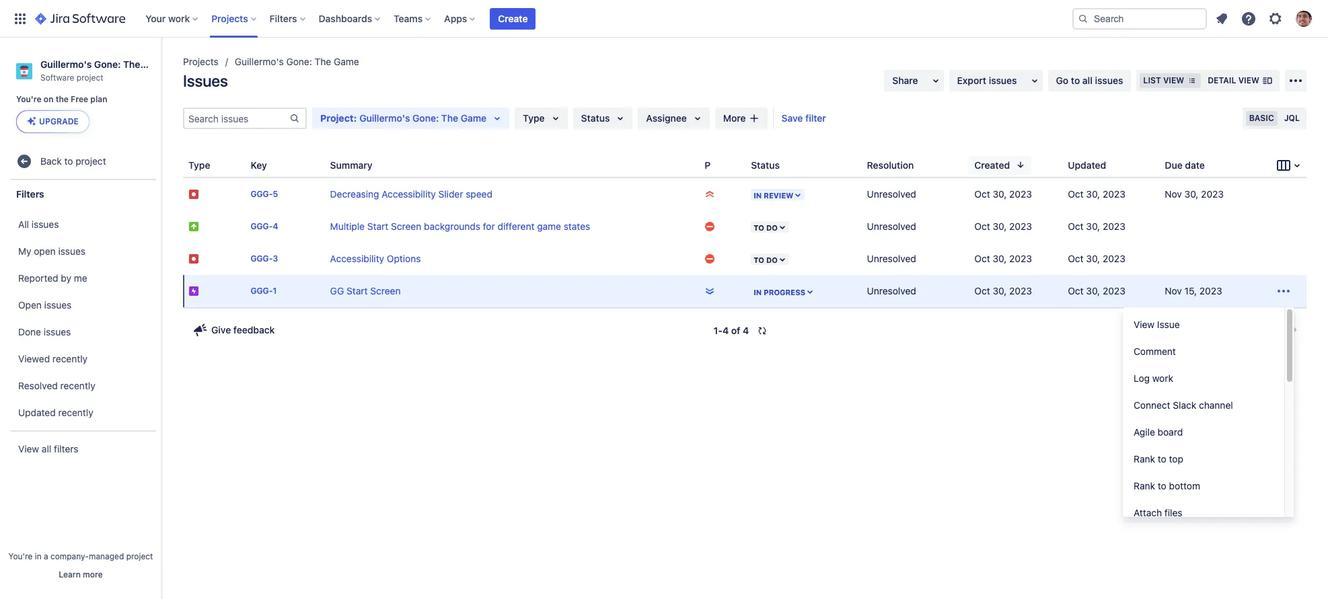 Task type: locate. For each thing, give the bounding box(es) containing it.
row
[[183, 178, 1307, 211], [183, 211, 1307, 243], [183, 243, 1307, 275], [183, 275, 1307, 599]]

4 up 3
[[273, 222, 278, 232]]

start right gg
[[347, 285, 368, 297]]

project right managed
[[126, 552, 153, 562]]

status right type dropdown button
[[581, 112, 610, 124]]

rank down agile
[[1134, 453, 1155, 465]]

you're left on
[[16, 94, 41, 104]]

2 horizontal spatial 4
[[743, 325, 749, 336]]

view for view all filters
[[18, 443, 39, 455]]

guillermo's right :
[[359, 112, 410, 124]]

filters
[[270, 12, 297, 24], [16, 188, 44, 200]]

1 vertical spatial status
[[751, 159, 780, 171]]

guillermo's inside guillermo's gone: the game software project
[[40, 59, 92, 70]]

board icon image
[[1276, 157, 1292, 174]]

guillermo's up software on the left top
[[40, 59, 92, 70]]

to
[[1071, 75, 1080, 86], [64, 155, 73, 167], [1158, 453, 1166, 465], [1158, 480, 1166, 492]]

nov left the 15,
[[1165, 285, 1182, 297]]

screen up 'options'
[[391, 221, 421, 232]]

go
[[1056, 75, 1069, 86]]

improvement image
[[188, 221, 199, 232]]

done issues link
[[7, 319, 157, 346]]

medium high image
[[705, 221, 715, 232], [705, 254, 715, 264]]

drag column image inside created 'button'
[[969, 157, 985, 173]]

oct
[[974, 188, 990, 200], [1068, 188, 1084, 200], [974, 221, 990, 232], [1068, 221, 1084, 232], [974, 253, 990, 264], [1068, 253, 1084, 264], [974, 285, 990, 297], [1068, 285, 1084, 297]]

0 vertical spatial nov
[[1165, 188, 1182, 200]]

start right multiple
[[367, 221, 388, 232]]

medium high image up lowest image
[[705, 254, 715, 264]]

drag column image inside updated button
[[1062, 157, 1079, 173]]

plan
[[90, 94, 107, 104]]

gg start screen
[[330, 285, 401, 297]]

game inside guillermo's gone: the game software project
[[143, 59, 169, 70]]

screen
[[391, 221, 421, 232], [370, 285, 401, 297]]

view left issue
[[1134, 319, 1155, 330]]

guillermo's gone: the game software project
[[40, 59, 169, 83]]

1 rank from the top
[[1134, 453, 1155, 465]]

attach files button
[[1123, 500, 1284, 527]]

created button
[[969, 156, 1031, 175]]

ggg- down key button
[[251, 189, 273, 199]]

0 vertical spatial medium high image
[[705, 221, 715, 232]]

filters up all
[[16, 188, 44, 200]]

0 vertical spatial you're
[[16, 94, 41, 104]]

drag column image inside p button
[[699, 157, 715, 173]]

ggg-
[[251, 189, 273, 199], [251, 222, 273, 232], [251, 254, 273, 264], [251, 286, 273, 296]]

dashboards button
[[315, 8, 386, 29]]

your work
[[145, 12, 190, 24]]

drag column image right p button
[[746, 157, 762, 173]]

the inside guillermo's gone: the game software project
[[123, 59, 140, 70]]

projects for projects "link"
[[183, 56, 219, 67]]

view inside group
[[1134, 319, 1155, 330]]

1 view from the left
[[1163, 75, 1184, 85]]

recently down done issues link
[[52, 353, 88, 365]]

the for guillermo's gone: the game software project
[[123, 59, 140, 70]]

to for top
[[1158, 453, 1166, 465]]

drag column image
[[245, 157, 261, 173], [699, 157, 715, 173], [746, 157, 762, 173], [969, 157, 985, 173], [1062, 157, 1079, 173], [1159, 157, 1176, 173]]

1 vertical spatial view
[[18, 443, 39, 455]]

1 vertical spatial all
[[42, 443, 51, 455]]

row containing gg start screen
[[183, 275, 1307, 599]]

0 vertical spatial status
[[581, 112, 610, 124]]

summary button
[[325, 156, 394, 175]]

0 vertical spatial screen
[[391, 221, 421, 232]]

2 drag column image from the left
[[325, 157, 341, 173]]

software
[[40, 73, 74, 83]]

1 unresolved from the top
[[867, 188, 916, 200]]

2 unresolved from the top
[[867, 221, 916, 232]]

0 vertical spatial recently
[[52, 353, 88, 365]]

2 rank from the top
[[1134, 480, 1155, 492]]

1 vertical spatial screen
[[370, 285, 401, 297]]

3 drag column image from the left
[[746, 157, 762, 173]]

drag column image up highest image
[[699, 157, 715, 173]]

row containing decreasing accessibility slider speed
[[183, 178, 1307, 211]]

2 row from the top
[[183, 211, 1307, 243]]

nov 30, 2023
[[1165, 188, 1224, 200]]

gg start screen link
[[330, 285, 401, 297]]

lowest image
[[705, 286, 715, 297]]

reported by me link
[[7, 265, 157, 292]]

agile board link
[[1123, 419, 1284, 446]]

4 for ggg-
[[273, 222, 278, 232]]

4 row from the top
[[183, 275, 1307, 599]]

0 horizontal spatial updated
[[18, 407, 56, 418]]

4
[[273, 222, 278, 232], [723, 325, 729, 336], [743, 325, 749, 336]]

2 drag column image from the left
[[699, 157, 715, 173]]

project up plan
[[77, 73, 103, 83]]

work
[[168, 12, 190, 24], [1152, 373, 1173, 384]]

to left bottom
[[1158, 480, 1166, 492]]

updated button
[[1062, 156, 1128, 175]]

row containing multiple start screen backgrounds for different game states
[[183, 211, 1307, 243]]

0 horizontal spatial the
[[123, 59, 140, 70]]

drag column image right sorted in descending order image
[[1062, 157, 1079, 173]]

project right back
[[76, 155, 106, 167]]

view right list at the right top of page
[[1163, 75, 1184, 85]]

refresh image
[[757, 326, 768, 336]]

p button
[[699, 156, 732, 175]]

epic image
[[188, 286, 199, 297]]

drag column image inside status button
[[746, 157, 762, 173]]

4 drag column image from the left
[[969, 157, 985, 173]]

gone: inside guillermo's gone: the game software project
[[94, 59, 121, 70]]

ggg- down the ggg-3 link
[[251, 286, 273, 296]]

project : guillermo's gone: the game
[[320, 112, 487, 124]]

open issues link
[[7, 292, 157, 319]]

view
[[1163, 75, 1184, 85], [1238, 75, 1259, 85]]

1 horizontal spatial view
[[1238, 75, 1259, 85]]

nov down due
[[1165, 188, 1182, 200]]

issues for open issues
[[44, 299, 72, 311]]

work right log
[[1152, 373, 1173, 384]]

dashboards
[[319, 12, 372, 24]]

1 row from the top
[[183, 178, 1307, 211]]

learn more button
[[59, 570, 103, 581]]

status button
[[746, 156, 801, 175]]

view
[[1134, 319, 1155, 330], [18, 443, 39, 455]]

2 horizontal spatial drag column image
[[862, 157, 878, 173]]

screen down accessibility options
[[370, 285, 401, 297]]

2 horizontal spatial game
[[461, 112, 487, 124]]

updated right sorted in descending order image
[[1068, 159, 1106, 171]]

2 view from the left
[[1238, 75, 1259, 85]]

0 horizontal spatial type
[[188, 159, 210, 171]]

done
[[18, 326, 41, 338]]

reported
[[18, 272, 58, 284]]

accessibility
[[382, 188, 436, 200], [330, 253, 384, 264]]

medium high image down highest image
[[705, 221, 715, 232]]

your
[[145, 12, 166, 24]]

type button
[[515, 108, 568, 129]]

2 nov from the top
[[1165, 285, 1182, 297]]

jira software image
[[35, 10, 125, 27], [35, 10, 125, 27]]

1 horizontal spatial group
[[1123, 307, 1284, 599]]

work inside popup button
[[168, 12, 190, 24]]

1 medium high image from the top
[[705, 221, 715, 232]]

0 horizontal spatial work
[[168, 12, 190, 24]]

key button
[[245, 156, 288, 175]]

different
[[498, 221, 534, 232]]

save filter
[[782, 112, 826, 124]]

issues up viewed recently
[[44, 326, 71, 338]]

0 horizontal spatial gone:
[[94, 59, 121, 70]]

1 horizontal spatial gone:
[[286, 56, 312, 67]]

unresolved
[[867, 188, 916, 200], [867, 221, 916, 232], [867, 253, 916, 264], [867, 285, 916, 297]]

1 vertical spatial medium high image
[[705, 254, 715, 264]]

ggg-1 link
[[251, 286, 277, 296]]

export issues
[[957, 75, 1017, 86]]

view left "filters"
[[18, 443, 39, 455]]

teams button
[[390, 8, 436, 29]]

4 inside row
[[273, 222, 278, 232]]

1 nov from the top
[[1165, 188, 1182, 200]]

drag column image inside resolution button
[[862, 157, 878, 173]]

ggg- for accessibility
[[251, 254, 273, 264]]

to right go
[[1071, 75, 1080, 86]]

2 medium high image from the top
[[705, 254, 715, 264]]

you're on the free plan
[[16, 94, 107, 104]]

drag column image for due date
[[1159, 157, 1176, 173]]

group
[[7, 207, 157, 431], [1123, 307, 1284, 599]]

view right detail
[[1238, 75, 1259, 85]]

4 left of
[[723, 325, 729, 336]]

1 horizontal spatial 4
[[723, 325, 729, 336]]

Search field
[[1072, 8, 1207, 29]]

2 ggg- from the top
[[251, 222, 273, 232]]

issues down reported by me on the left
[[44, 299, 72, 311]]

4 ggg- from the top
[[251, 286, 273, 296]]

drag column image up the ggg-5
[[245, 157, 261, 173]]

assignee button
[[638, 108, 710, 129]]

all left "filters"
[[42, 443, 51, 455]]

Search issues text field
[[184, 109, 289, 128]]

projects button
[[207, 8, 261, 29]]

0 vertical spatial all
[[1082, 75, 1093, 86]]

drag column image for type
[[183, 157, 199, 173]]

1 horizontal spatial guillermo's
[[235, 56, 284, 67]]

you're for you're on the free plan
[[16, 94, 41, 104]]

2 vertical spatial project
[[126, 552, 153, 562]]

screen for gg
[[370, 285, 401, 297]]

detail view
[[1208, 75, 1259, 85]]

jql
[[1284, 113, 1300, 123]]

work for log work
[[1152, 373, 1173, 384]]

you're left in at the bottom
[[8, 552, 33, 562]]

1 vertical spatial nov
[[1165, 285, 1182, 297]]

log work
[[1134, 373, 1173, 384]]

drag column image left sorted in descending order image
[[969, 157, 985, 173]]

banner
[[0, 0, 1328, 38]]

group containing view issue
[[1123, 307, 1284, 599]]

issues
[[989, 75, 1017, 86], [1095, 75, 1123, 86], [32, 219, 59, 230], [58, 246, 85, 257], [44, 299, 72, 311], [44, 326, 71, 338]]

4 right of
[[743, 325, 749, 336]]

1 horizontal spatial game
[[334, 56, 359, 67]]

game for guillermo's gone: the game
[[334, 56, 359, 67]]

all issues
[[18, 219, 59, 230]]

1 horizontal spatial view
[[1134, 319, 1155, 330]]

3
[[273, 254, 278, 264]]

2 vertical spatial recently
[[58, 407, 93, 418]]

1 drag column image from the left
[[183, 157, 199, 173]]

unresolved for multiple start screen backgrounds for different game states
[[867, 221, 916, 232]]

all
[[1082, 75, 1093, 86], [42, 443, 51, 455]]

viewed recently link
[[7, 346, 157, 373]]

0 horizontal spatial filters
[[16, 188, 44, 200]]

0 horizontal spatial view
[[18, 443, 39, 455]]

1 horizontal spatial filters
[[270, 12, 297, 24]]

3 unresolved from the top
[[867, 253, 916, 264]]

0 horizontal spatial game
[[143, 59, 169, 70]]

1 drag column image from the left
[[245, 157, 261, 173]]

start for multiple
[[367, 221, 388, 232]]

1 vertical spatial you're
[[8, 552, 33, 562]]

1 vertical spatial type
[[188, 159, 210, 171]]

group containing all issues
[[7, 207, 157, 431]]

updated for updated recently
[[18, 407, 56, 418]]

rank up "attach"
[[1134, 480, 1155, 492]]

filters up guillermo's gone: the game
[[270, 12, 297, 24]]

work right your
[[168, 12, 190, 24]]

drag column image for created
[[969, 157, 985, 173]]

1 horizontal spatial status
[[751, 159, 780, 171]]

status down addicon
[[751, 159, 780, 171]]

1 horizontal spatial type
[[523, 112, 545, 124]]

0 vertical spatial filters
[[270, 12, 297, 24]]

updated down resolved
[[18, 407, 56, 418]]

save filter button
[[773, 108, 834, 129]]

all right go
[[1082, 75, 1093, 86]]

nov for nov 30, 2023
[[1165, 188, 1182, 200]]

issues for export issues
[[989, 75, 1017, 86]]

projects up the issues
[[183, 56, 219, 67]]

0 horizontal spatial view
[[1163, 75, 1184, 85]]

ggg-4 link
[[251, 222, 278, 232]]

p
[[705, 159, 711, 171]]

rank
[[1134, 453, 1155, 465], [1134, 480, 1155, 492]]

5 drag column image from the left
[[1062, 157, 1079, 173]]

1 vertical spatial rank
[[1134, 480, 1155, 492]]

oct 30, 2023
[[974, 188, 1032, 200], [1068, 188, 1125, 200], [974, 221, 1032, 232], [1068, 221, 1125, 232], [974, 253, 1032, 264], [1068, 253, 1125, 264], [974, 285, 1032, 297], [1068, 285, 1125, 297]]

issues left list at the right top of page
[[1095, 75, 1123, 86]]

drag column image
[[183, 157, 199, 173], [325, 157, 341, 173], [862, 157, 878, 173]]

to left top
[[1158, 453, 1166, 465]]

upgrade button
[[17, 111, 89, 133]]

0 horizontal spatial guillermo's
[[40, 59, 92, 70]]

4 unresolved from the top
[[867, 285, 916, 297]]

0 vertical spatial updated
[[1068, 159, 1106, 171]]

unresolved for accessibility options
[[867, 253, 916, 264]]

projects inside projects dropdown button
[[211, 12, 248, 24]]

1 vertical spatial start
[[347, 285, 368, 297]]

recently down viewed recently link
[[60, 380, 95, 392]]

multiple start screen backgrounds for different game states link
[[330, 221, 590, 232]]

log
[[1134, 373, 1150, 384]]

recently down resolved recently link
[[58, 407, 93, 418]]

medium high image for multiple start screen backgrounds for different game states
[[705, 221, 715, 232]]

rank for rank to bottom
[[1134, 480, 1155, 492]]

2023
[[1009, 188, 1032, 200], [1103, 188, 1125, 200], [1201, 188, 1224, 200], [1009, 221, 1032, 232], [1103, 221, 1125, 232], [1009, 253, 1032, 264], [1103, 253, 1125, 264], [1009, 285, 1032, 297], [1103, 285, 1125, 297], [1199, 285, 1222, 297]]

0 vertical spatial project
[[77, 73, 103, 83]]

6 drag column image from the left
[[1159, 157, 1176, 173]]

teams
[[394, 12, 423, 24]]

0 vertical spatial view
[[1134, 319, 1155, 330]]

in progress - change status image
[[805, 287, 814, 296]]

accessibility left "slider"
[[382, 188, 436, 200]]

share button
[[884, 70, 944, 91]]

due date button
[[1159, 156, 1226, 175]]

work inside button
[[1152, 373, 1173, 384]]

ggg- up ggg-1 link
[[251, 254, 273, 264]]

notifications image
[[1214, 10, 1230, 27]]

3 drag column image from the left
[[862, 157, 878, 173]]

to right back
[[64, 155, 73, 167]]

1 vertical spatial updated
[[18, 407, 56, 418]]

issues right all
[[32, 219, 59, 230]]

go to all issues link
[[1048, 70, 1131, 91]]

1 ggg- from the top
[[251, 189, 273, 199]]

0 vertical spatial start
[[367, 221, 388, 232]]

guillermo's down projects dropdown button
[[235, 56, 284, 67]]

1 horizontal spatial drag column image
[[325, 157, 341, 173]]

work for your work
[[168, 12, 190, 24]]

filters
[[54, 443, 78, 455]]

0 vertical spatial work
[[168, 12, 190, 24]]

0 horizontal spatial group
[[7, 207, 157, 431]]

to for bottom
[[1158, 480, 1166, 492]]

5
[[273, 189, 278, 199]]

feedback
[[233, 324, 275, 336]]

attach
[[1134, 507, 1162, 519]]

done issues
[[18, 326, 71, 338]]

drag column image inside summary button
[[325, 157, 341, 173]]

give feedback button
[[184, 320, 283, 341]]

0 horizontal spatial drag column image
[[183, 157, 199, 173]]

0 vertical spatial type
[[523, 112, 545, 124]]

issues right export
[[989, 75, 1017, 86]]

1 vertical spatial recently
[[60, 380, 95, 392]]

0 horizontal spatial status
[[581, 112, 610, 124]]

updated inside updated button
[[1068, 159, 1106, 171]]

0 vertical spatial projects
[[211, 12, 248, 24]]

ggg-1
[[251, 286, 277, 296]]

1
[[273, 286, 277, 296]]

your work button
[[141, 8, 203, 29]]

3 ggg- from the top
[[251, 254, 273, 264]]

bottom
[[1169, 480, 1200, 492]]

1 horizontal spatial the
[[315, 56, 331, 67]]

ggg- down ggg-5 link
[[251, 222, 273, 232]]

project
[[320, 112, 354, 124]]

screen for multiple
[[391, 221, 421, 232]]

1 horizontal spatial updated
[[1068, 159, 1106, 171]]

unresolved for gg start screen
[[867, 285, 916, 297]]

0 vertical spatial rank
[[1134, 453, 1155, 465]]

appswitcher icon image
[[12, 10, 28, 27]]

projects up projects "link"
[[211, 12, 248, 24]]

2 horizontal spatial gone:
[[412, 112, 439, 124]]

accessibility up gg start screen 'link' on the left
[[330, 253, 384, 264]]

start for gg
[[347, 285, 368, 297]]

0 horizontal spatial all
[[42, 443, 51, 455]]

sidebar navigation image
[[147, 54, 176, 81]]

1 horizontal spatial all
[[1082, 75, 1093, 86]]

accessibility options
[[330, 253, 421, 264]]

guillermo's for guillermo's gone: the game
[[235, 56, 284, 67]]

to for all
[[1071, 75, 1080, 86]]

open share dialog image
[[928, 73, 944, 89]]

create
[[498, 12, 528, 24]]

drag column image inside due date button
[[1159, 157, 1176, 173]]

3 row from the top
[[183, 243, 1307, 275]]

0 horizontal spatial 4
[[273, 222, 278, 232]]

drag column image inside key button
[[245, 157, 261, 173]]

issues inside button
[[989, 75, 1017, 86]]

1 vertical spatial projects
[[183, 56, 219, 67]]

drag column image left date
[[1159, 157, 1176, 173]]

project inside guillermo's gone: the game software project
[[77, 73, 103, 83]]

drag column image inside type button
[[183, 157, 199, 173]]

updated inside updated recently link
[[18, 407, 56, 418]]

drag column image for p
[[699, 157, 715, 173]]

1 vertical spatial work
[[1152, 373, 1173, 384]]

1 horizontal spatial work
[[1152, 373, 1173, 384]]



Task type: vqa. For each thing, say whether or not it's contained in the screenshot.
Issue Types group
no



Task type: describe. For each thing, give the bounding box(es) containing it.
rank to top
[[1134, 453, 1183, 465]]

drag column image for summary
[[325, 157, 341, 173]]

apps button
[[440, 8, 481, 29]]

bug image
[[188, 189, 199, 200]]

issues
[[183, 71, 228, 90]]

gg
[[330, 285, 344, 297]]

issues element
[[183, 153, 1307, 599]]

view issue
[[1134, 319, 1180, 330]]

files
[[1165, 507, 1182, 519]]

resolved recently link
[[7, 373, 157, 400]]

ggg- for multiple
[[251, 222, 273, 232]]

filter
[[805, 112, 826, 124]]

status button
[[573, 108, 633, 129]]

my open issues
[[18, 246, 85, 257]]

guillermo's for guillermo's gone: the game software project
[[40, 59, 92, 70]]

settings image
[[1268, 10, 1284, 27]]

filters inside dropdown button
[[270, 12, 297, 24]]

recently for resolved recently
[[60, 380, 95, 392]]

gone: for guillermo's gone: the game
[[286, 56, 312, 67]]

group inside row
[[1123, 307, 1284, 599]]

projects for projects dropdown button
[[211, 12, 248, 24]]

learn
[[59, 570, 81, 580]]

back to project
[[40, 155, 106, 167]]

import and bulk change issues image
[[1288, 73, 1304, 89]]

go to all issues
[[1056, 75, 1123, 86]]

connect slack channel link
[[1123, 392, 1284, 419]]

gone: for guillermo's gone: the game software project
[[94, 59, 121, 70]]

type button
[[183, 156, 232, 175]]

summary
[[330, 159, 372, 171]]

the for guillermo's gone: the game
[[315, 56, 331, 67]]

drag column image for key
[[245, 157, 261, 173]]

drag column image for status
[[746, 157, 762, 173]]

board
[[1158, 427, 1183, 438]]

status inside button
[[751, 159, 780, 171]]

give feedback
[[211, 324, 275, 336]]

open issues
[[18, 299, 72, 311]]

open
[[18, 299, 42, 311]]

detail
[[1208, 75, 1236, 85]]

to for project
[[64, 155, 73, 167]]

chevron down icon image
[[1289, 157, 1305, 174]]

export
[[957, 75, 986, 86]]

a
[[44, 552, 48, 562]]

help image
[[1241, 10, 1257, 27]]

highest image
[[705, 189, 715, 200]]

channel
[[1199, 400, 1233, 411]]

game for guillermo's gone: the game software project
[[143, 59, 169, 70]]

agile board
[[1134, 427, 1183, 438]]

0 vertical spatial accessibility
[[382, 188, 436, 200]]

issues right open
[[58, 246, 85, 257]]

ggg-3 link
[[251, 254, 278, 264]]

drag column image for updated
[[1062, 157, 1079, 173]]

rank for rank to top
[[1134, 453, 1155, 465]]

2 horizontal spatial guillermo's
[[359, 112, 410, 124]]

connect
[[1134, 400, 1170, 411]]

1 vertical spatial accessibility
[[330, 253, 384, 264]]

apps
[[444, 12, 467, 24]]

on
[[44, 94, 53, 104]]

by
[[61, 272, 71, 284]]

drag column image for resolution
[[862, 157, 878, 173]]

reported by me
[[18, 272, 87, 284]]

search image
[[1078, 13, 1089, 24]]

unresolved for decreasing accessibility slider speed
[[867, 188, 916, 200]]

decreasing
[[330, 188, 379, 200]]

view all filters link
[[7, 436, 157, 463]]

1-4 of 4
[[714, 325, 749, 336]]

assignee
[[646, 112, 687, 124]]

ggg-5 link
[[251, 189, 278, 199]]

the
[[56, 94, 69, 104]]

type inside type button
[[188, 159, 210, 171]]

game
[[537, 221, 561, 232]]

back to project link
[[11, 148, 156, 175]]

slider
[[438, 188, 463, 200]]

view for view issue
[[1134, 319, 1155, 330]]

backgrounds
[[424, 221, 480, 232]]

row containing accessibility options
[[183, 243, 1307, 275]]

sorted in descending order image
[[1015, 160, 1026, 170]]

view for detail view
[[1238, 75, 1259, 85]]

you're in a company-managed project
[[8, 552, 153, 562]]

view for list view
[[1163, 75, 1184, 85]]

you're for you're in a company-managed project
[[8, 552, 33, 562]]

log work button
[[1123, 365, 1284, 392]]

1 vertical spatial project
[[76, 155, 106, 167]]

multiple
[[330, 221, 365, 232]]

nov 15, 2023
[[1165, 285, 1222, 297]]

ggg- for decreasing
[[251, 189, 273, 199]]

4 for 1-
[[723, 325, 729, 336]]

comment
[[1134, 346, 1176, 357]]

more
[[723, 112, 746, 124]]

open export issues dropdown image
[[1026, 73, 1043, 89]]

due date
[[1165, 159, 1205, 171]]

updated for updated
[[1068, 159, 1106, 171]]

issues for done issues
[[44, 326, 71, 338]]

more
[[83, 570, 103, 580]]

issues for all issues
[[32, 219, 59, 230]]

learn more
[[59, 570, 103, 580]]

managed
[[89, 552, 124, 562]]

date
[[1185, 159, 1205, 171]]

speed
[[466, 188, 492, 200]]

comment button
[[1123, 338, 1284, 365]]

primary element
[[8, 0, 1072, 37]]

status inside dropdown button
[[581, 112, 610, 124]]

updated recently link
[[7, 400, 157, 427]]

viewed
[[18, 353, 50, 365]]

nov for nov 15, 2023
[[1165, 285, 1182, 297]]

ggg-3
[[251, 254, 278, 264]]

viewed recently
[[18, 353, 88, 365]]

1 vertical spatial filters
[[16, 188, 44, 200]]

due
[[1165, 159, 1183, 171]]

resolved
[[18, 380, 58, 392]]

view all filters
[[18, 443, 78, 455]]

filters button
[[266, 8, 311, 29]]

rank to bottom button
[[1123, 473, 1284, 500]]

issue
[[1157, 319, 1180, 330]]

multiple start screen backgrounds for different game states
[[330, 221, 590, 232]]

project for in
[[126, 552, 153, 562]]

upgrade
[[39, 117, 79, 127]]

my open issues link
[[7, 238, 157, 265]]

project for gone:
[[77, 73, 103, 83]]

slack
[[1173, 400, 1196, 411]]

for
[[483, 221, 495, 232]]

resolution
[[867, 159, 914, 171]]

ggg- for gg
[[251, 286, 273, 296]]

save
[[782, 112, 803, 124]]

recently for updated recently
[[58, 407, 93, 418]]

list
[[1143, 75, 1161, 85]]

your profile and settings image
[[1296, 10, 1312, 27]]

medium high image for accessibility options
[[705, 254, 715, 264]]

list view
[[1143, 75, 1184, 85]]

type inside type dropdown button
[[523, 112, 545, 124]]

decreasing accessibility slider speed
[[330, 188, 492, 200]]

issue operations menu image
[[1276, 283, 1292, 299]]

addicon image
[[749, 113, 759, 124]]

bug image
[[188, 254, 199, 264]]

in
[[35, 552, 41, 562]]

updated recently
[[18, 407, 93, 418]]

agile
[[1134, 427, 1155, 438]]

guillermo's gone: the game
[[235, 56, 359, 67]]

resolution button
[[862, 156, 935, 175]]

2 horizontal spatial the
[[441, 112, 458, 124]]

recently for viewed recently
[[52, 353, 88, 365]]

banner containing your work
[[0, 0, 1328, 38]]



